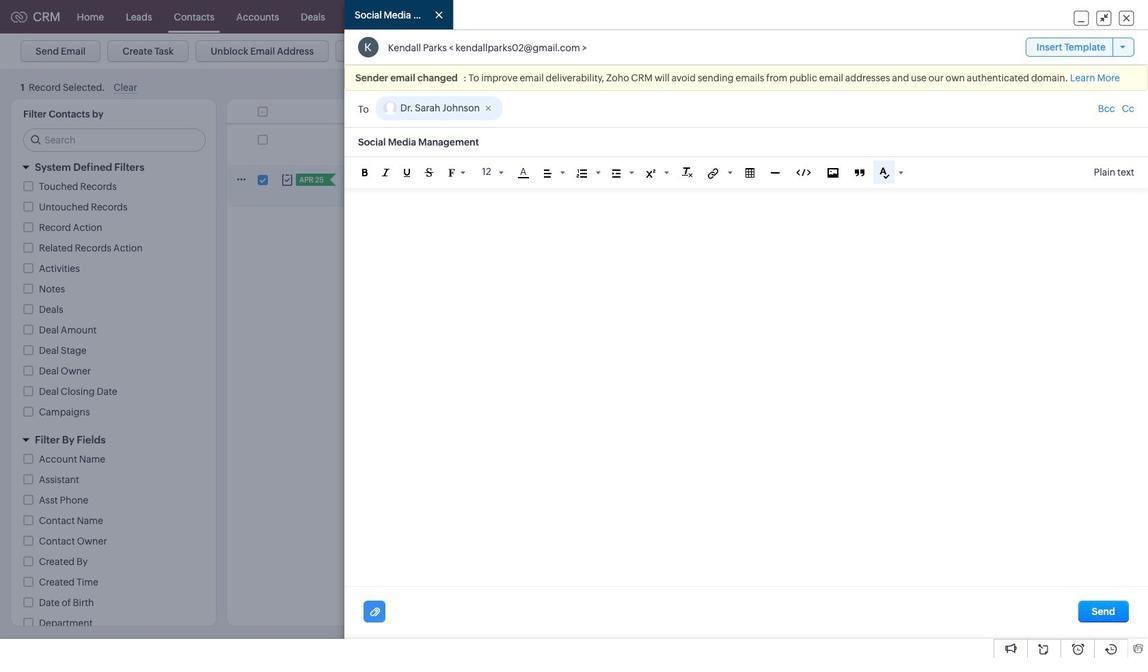 Task type: describe. For each thing, give the bounding box(es) containing it.
list image
[[577, 169, 587, 178]]

indent image
[[612, 169, 620, 178]]

Search text field
[[24, 129, 205, 151]]

2 navigation from the top
[[1081, 77, 1128, 97]]

Subject text field
[[344, 128, 1148, 157]]



Task type: vqa. For each thing, say whether or not it's contained in the screenshot.
LOGO
yes



Task type: locate. For each thing, give the bounding box(es) containing it.
1 navigation from the top
[[1081, 75, 1128, 94]]

row group
[[227, 126, 1148, 206]]

script image
[[646, 169, 655, 178]]

spell check image
[[879, 168, 890, 179]]

navigation
[[1081, 75, 1128, 94], [1081, 77, 1128, 97]]

links image
[[708, 168, 719, 179]]

logo image
[[11, 11, 27, 22]]

alignment image
[[544, 169, 551, 178]]



